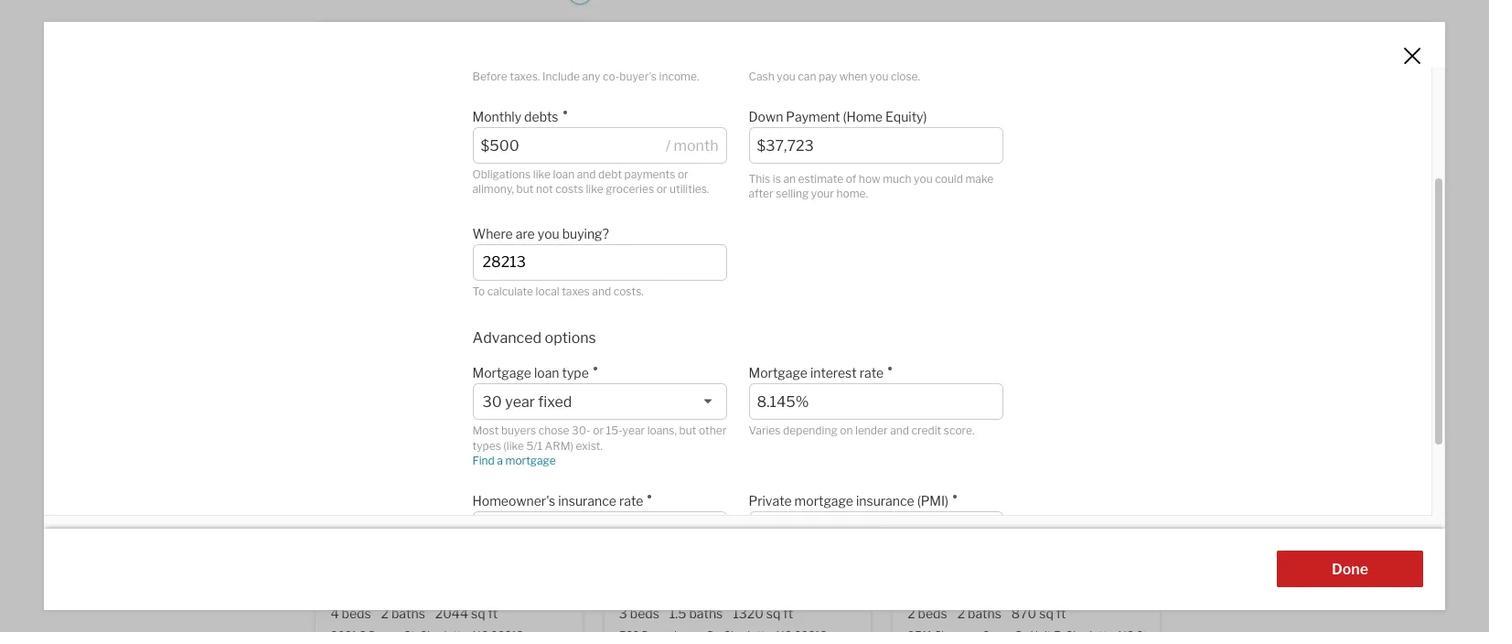 Task type: locate. For each thing, give the bounding box(es) containing it.
2 baths for 4 beds
[[381, 605, 425, 621]]

or left 15-
[[593, 424, 604, 438]]

1 vertical spatial like
[[586, 182, 604, 196]]

0 vertical spatial calculate
[[331, 217, 377, 230]]

0 vertical spatial mortgage
[[506, 454, 556, 468]]

0 horizontal spatial ft
[[488, 605, 498, 621]]

ft for 2044 sq ft
[[488, 605, 498, 621]]

come
[[507, 31, 541, 47]]

1 ft from the left
[[488, 605, 498, 621]]

1 mortgage from the left
[[473, 365, 532, 381]]

2
[[381, 605, 389, 621], [908, 605, 916, 621], [958, 605, 965, 621]]

equity.
[[375, 49, 415, 64]]

0 vertical spatial commissions
[[425, 31, 504, 47]]

but inside obligations like loan and debt payments or alimony, but not costs like groceries or utilities.
[[517, 182, 534, 196]]

family
[[656, 344, 692, 360]]

dialog
[[44, 0, 1446, 610]]

monthly
[[473, 109, 522, 124]]

buying? inside dialog
[[562, 226, 609, 241]]

lender
[[856, 424, 888, 438]]

3 beds from the left
[[918, 605, 948, 621]]

1 vertical spatial where
[[473, 226, 513, 241]]

1 vertical spatial where are you buying?
[[473, 226, 609, 241]]

photo of 522 derrydowne dr, charlotte, nc 28213 image
[[605, 383, 871, 561]]

beds left 870
[[918, 605, 948, 621]]

multi-
[[621, 344, 656, 360]]

like down debt
[[586, 182, 604, 196]]

2 horizontal spatial sq
[[1040, 605, 1054, 621]]

2 baths left 870
[[958, 605, 1002, 621]]

year right 30
[[505, 394, 535, 411]]

estate
[[384, 31, 423, 47]]

1.5 baths
[[670, 605, 723, 621]]

0 horizontal spatial 2 baths
[[381, 605, 425, 621]]

0 horizontal spatial costs.
[[457, 217, 487, 230]]

cash you can pay when you close.
[[749, 70, 921, 84]]

your down estimate
[[811, 187, 834, 201]]

(home
[[843, 109, 883, 124]]

0 horizontal spatial buying?
[[419, 156, 472, 174]]

0 horizontal spatial local
[[379, 217, 403, 230]]

1 2 baths from the left
[[381, 605, 425, 621]]

commissions down equity.
[[360, 66, 439, 82]]

home.
[[837, 187, 868, 201]]

1 sq from the left
[[471, 605, 486, 621]]

1 vertical spatial local
[[536, 284, 560, 298]]

other
[[699, 424, 727, 438]]

1 horizontal spatial rate
[[860, 365, 884, 381]]

0 horizontal spatial beds
[[342, 605, 371, 621]]

2044 sq ft
[[435, 605, 498, 621]]

1 horizontal spatial local
[[536, 284, 560, 298]]

0 vertical spatial taxes
[[405, 217, 433, 230]]

like
[[533, 167, 551, 181], [586, 182, 604, 196]]

mortgage down 5/1
[[506, 454, 556, 468]]

30
[[483, 394, 502, 411]]

1 2 from the left
[[381, 605, 389, 621]]

2044
[[435, 605, 469, 621]]

insurance left the (pmi)
[[857, 493, 915, 509]]

0 horizontal spatial insurance
[[558, 493, 617, 509]]

taxes
[[405, 217, 433, 230], [562, 284, 590, 298]]

but left not
[[517, 182, 534, 196]]

2 ft from the left
[[784, 605, 793, 621]]

beds right 3
[[630, 605, 660, 621]]

1 horizontal spatial 2 baths
[[958, 605, 1002, 621]]

ft right 1320
[[784, 605, 793, 621]]

15-
[[606, 424, 623, 438]]

1320 sq ft
[[733, 605, 793, 621]]

pay
[[819, 70, 837, 84]]

0 vertical spatial rate
[[860, 365, 884, 381]]

1 horizontal spatial 2
[[908, 605, 916, 621]]

insurance down exist.
[[558, 493, 617, 509]]

redfin
[[417, 49, 457, 64]]

3 2 from the left
[[958, 605, 965, 621]]

0 vertical spatial or
[[678, 167, 689, 181]]

1 horizontal spatial beds
[[630, 605, 660, 621]]

rate down the most buyers chose 30- or 15-year loans, but other types (like 5/1 arm) exist. find a mortgage
[[619, 493, 644, 509]]

3 sq from the left
[[1040, 605, 1054, 621]]

you inside this is an estimate of how much you could make after selling your home.
[[914, 172, 933, 186]]

1 horizontal spatial ft
[[784, 605, 793, 621]]

1 horizontal spatial sq
[[767, 605, 781, 621]]

0 horizontal spatial 2
[[381, 605, 389, 621]]

mortgage inside mortgage loan type. required field. "element"
[[473, 365, 532, 381]]

where are you buying?
[[316, 156, 472, 174], [473, 226, 609, 241]]

are
[[366, 156, 387, 174], [516, 226, 535, 241]]

mortgage
[[473, 365, 532, 381], [749, 365, 808, 381]]

1 horizontal spatial calculate
[[488, 284, 534, 298]]

of up home.
[[846, 172, 857, 186]]

1320
[[733, 605, 764, 621]]

28213
[[316, 344, 354, 360]]

2 horizontal spatial or
[[678, 167, 689, 181]]

0 horizontal spatial calculate
[[331, 217, 377, 230]]

None range field
[[316, 0, 592, 5]]

1 vertical spatial of
[[846, 172, 857, 186]]

baths for 2044 sq ft
[[392, 605, 425, 621]]

and
[[577, 167, 596, 181], [436, 217, 455, 230], [592, 284, 611, 298], [596, 344, 618, 360], [891, 424, 910, 438]]

monthly debts. required field. element
[[473, 100, 718, 127]]

2 baths left 2044
[[381, 605, 425, 621]]

1 horizontal spatial like
[[586, 182, 604, 196]]

1 vertical spatial or
[[657, 182, 668, 196]]

baths left 870
[[968, 605, 1002, 621]]

2 baths from the left
[[689, 605, 723, 621]]

costs.
[[457, 217, 487, 230], [614, 284, 644, 298]]

rate for homeowner's insurance rate
[[619, 493, 644, 509]]

buying? left obligations
[[419, 156, 472, 174]]

commissions up offers
[[425, 31, 504, 47]]

homeowner's
[[473, 493, 556, 509]]

to inside dialog
[[473, 284, 485, 298]]

1 baths from the left
[[392, 605, 425, 621]]

2 beds from the left
[[630, 605, 660, 621]]

0 vertical spatial local
[[379, 217, 403, 230]]

baths for 870 sq ft
[[968, 605, 1002, 621]]

rates.
[[442, 66, 475, 82]]

of down tip:
[[331, 49, 343, 64]]

0 horizontal spatial mortgage
[[473, 365, 532, 381]]

1 horizontal spatial are
[[516, 226, 535, 241]]

1 vertical spatial rate
[[619, 493, 644, 509]]

where
[[316, 156, 362, 174], [473, 226, 513, 241]]

1 vertical spatial calculate
[[488, 284, 534, 298]]

calculate inside dialog
[[488, 284, 534, 298]]

0 vertical spatial are
[[366, 156, 387, 174]]

could
[[935, 172, 963, 186]]

debts
[[524, 109, 559, 124]]

costs. down alimony,
[[457, 217, 487, 230]]

arm)
[[545, 439, 574, 453]]

mortgage for mortgage interest rate
[[749, 365, 808, 381]]

find a mortgage link
[[473, 454, 556, 468]]

0 vertical spatial costs.
[[457, 217, 487, 230]]

but
[[517, 182, 534, 196], [680, 424, 697, 438]]

beds
[[342, 605, 371, 621], [630, 605, 660, 621], [918, 605, 948, 621]]

baths left 2044
[[392, 605, 425, 621]]

0 vertical spatial to
[[316, 217, 329, 230]]

mortgage right private
[[795, 493, 854, 509]]

1 vertical spatial are
[[516, 226, 535, 241]]

private
[[749, 493, 792, 509]]

your
[[346, 49, 373, 64], [811, 187, 834, 201]]

but left the other in the left of the page
[[680, 424, 697, 438]]

0 vertical spatial loan
[[553, 167, 575, 181]]

buying? up city, neighborhood, or zip search box
[[562, 226, 609, 241]]

30-
[[572, 424, 591, 438]]

like up not
[[533, 167, 551, 181]]

best
[[331, 66, 357, 82]]

1 horizontal spatial mortgage
[[749, 365, 808, 381]]

mortgage loan type
[[473, 365, 589, 381]]

depending
[[783, 424, 838, 438]]

mortgage loan type. required field. element
[[473, 356, 718, 384]]

$1.1m.
[[823, 344, 860, 360]]

0 horizontal spatial like
[[533, 167, 551, 181]]

can
[[798, 70, 817, 84]]

where inside dialog
[[473, 226, 513, 241]]

1 vertical spatial taxes
[[562, 284, 590, 298]]

0 horizontal spatial year
[[505, 394, 535, 411]]

loan up costs
[[553, 167, 575, 181]]

0 horizontal spatial rate
[[619, 493, 644, 509]]

1 horizontal spatial baths
[[689, 605, 723, 621]]

family,
[[440, 344, 478, 360]]

3 baths from the left
[[968, 605, 1002, 621]]

0 vertical spatial of
[[331, 49, 343, 64]]

costs. down city, neighborhood, or zip search box
[[614, 284, 644, 298]]

2 vertical spatial or
[[593, 424, 604, 438]]

0 vertical spatial but
[[517, 182, 534, 196]]

1 insurance from the left
[[558, 493, 617, 509]]

1 vertical spatial your
[[811, 187, 834, 201]]

1 vertical spatial year
[[623, 424, 645, 438]]

to calculate local taxes and costs.
[[316, 217, 487, 230], [473, 284, 644, 298]]

1 horizontal spatial where
[[473, 226, 513, 241]]

1 vertical spatial to calculate local taxes and costs.
[[473, 284, 644, 298]]

advanced options
[[473, 330, 596, 347]]

loan inside "element"
[[534, 365, 560, 381]]

or inside the most buyers chose 30- or 15-year loans, but other types (like 5/1 arm) exist. find a mortgage
[[593, 424, 604, 438]]

1 horizontal spatial insurance
[[857, 493, 915, 509]]

Mortgage interest rate text field
[[757, 394, 995, 411]]

loan down townhouse, at the left bottom of page
[[534, 365, 560, 381]]

sq for 870
[[1040, 605, 1054, 621]]

0 horizontal spatial baths
[[392, 605, 425, 621]]

local
[[379, 217, 403, 230], [536, 284, 560, 298]]

ft right 2044
[[488, 605, 498, 621]]

1 vertical spatial buying?
[[562, 226, 609, 241]]

homes
[[316, 321, 365, 339]]

1 vertical spatial to
[[473, 284, 485, 298]]

rate up mortgage interest rate text field
[[860, 365, 884, 381]]

3 ft from the left
[[1057, 605, 1067, 621]]

mortgage inside mortgage interest rate. required field. element
[[749, 365, 808, 381]]

but inside the most buyers chose 30- or 15-year loans, but other types (like 5/1 arm) exist. find a mortgage
[[680, 424, 697, 438]]

0 horizontal spatial where
[[316, 156, 362, 174]]

0 horizontal spatial of
[[331, 49, 343, 64]]

beds right 4
[[342, 605, 371, 621]]

1 horizontal spatial or
[[657, 182, 668, 196]]

budget
[[444, 321, 493, 339]]

ft right 870
[[1057, 605, 1067, 621]]

buying?
[[419, 156, 472, 174], [562, 226, 609, 241]]

done
[[1332, 561, 1369, 579]]

obligations like loan and debt payments or alimony, but not costs like groceries or utilities.
[[473, 167, 710, 196]]

sq right 2044
[[471, 605, 486, 621]]

is
[[773, 172, 781, 186]]

sq right 1320
[[767, 605, 781, 621]]

where down 'best'
[[316, 156, 362, 174]]

2 horizontal spatial baths
[[968, 605, 1002, 621]]

any
[[582, 70, 601, 84]]

1 beds from the left
[[342, 605, 371, 621]]

1 horizontal spatial to
[[473, 284, 485, 298]]

beds for 2 beds
[[918, 605, 948, 621]]

photo of 9511 shannon green dr unit e, charlotte, nc 28213 image
[[893, 383, 1160, 561]]

2 horizontal spatial ft
[[1057, 605, 1067, 621]]

0 vertical spatial where
[[316, 156, 362, 174]]

1 vertical spatial but
[[680, 424, 697, 438]]

0 horizontal spatial mortgage
[[506, 454, 556, 468]]

2 sq from the left
[[767, 605, 781, 621]]

1 horizontal spatial but
[[680, 424, 697, 438]]

or up utilities.
[[678, 167, 689, 181]]

2 horizontal spatial beds
[[918, 605, 948, 621]]

single-
[[400, 344, 440, 360]]

groceries
[[606, 182, 654, 196]]

1 horizontal spatial your
[[811, 187, 834, 201]]

baths right 1.5
[[689, 605, 723, 621]]

your down real on the left of the page
[[346, 49, 373, 64]]

year inside the most buyers chose 30- or 15-year loans, but other types (like 5/1 arm) exist. find a mortgage
[[623, 424, 645, 438]]

ft for 870 sq ft
[[1057, 605, 1067, 621]]

1 horizontal spatial buying?
[[562, 226, 609, 241]]

1 horizontal spatial costs.
[[614, 284, 644, 298]]

0 vertical spatial your
[[346, 49, 373, 64]]

score.
[[944, 424, 975, 438]]

0 horizontal spatial your
[[346, 49, 373, 64]]

0 horizontal spatial or
[[593, 424, 604, 438]]

2 horizontal spatial 2
[[958, 605, 965, 621]]

0 horizontal spatial but
[[517, 182, 534, 196]]

year left loans,
[[623, 424, 645, 438]]

2 for 4 beds
[[381, 605, 389, 621]]

local inside dialog
[[536, 284, 560, 298]]

sq right 870
[[1040, 605, 1054, 621]]

this is an estimate of how much you could make after selling your home.
[[749, 172, 994, 201]]

mortgage interest rate
[[749, 365, 884, 381]]

real
[[355, 31, 382, 47]]

1 vertical spatial costs.
[[614, 284, 644, 298]]

baths
[[392, 605, 425, 621], [689, 605, 723, 621], [968, 605, 1002, 621]]

City, neighborhood, or zip search field
[[473, 244, 727, 281]]

2 mortgage from the left
[[749, 365, 808, 381]]

mortgage down condo,
[[473, 365, 532, 381]]

0 horizontal spatial sq
[[471, 605, 486, 621]]

are inside dialog
[[516, 226, 535, 241]]

mortgage down sale
[[749, 365, 808, 381]]

where are you buying? inside dialog
[[473, 226, 609, 241]]

1 horizontal spatial mortgage
[[795, 493, 854, 509]]

1 horizontal spatial year
[[623, 424, 645, 438]]

this
[[414, 321, 441, 339]]

0 vertical spatial where are you buying?
[[316, 156, 472, 174]]

commissions
[[425, 31, 504, 47], [360, 66, 439, 82]]

insurance
[[558, 493, 617, 509], [857, 493, 915, 509]]

2 2 baths from the left
[[958, 605, 1002, 621]]

1 horizontal spatial taxes
[[562, 284, 590, 298]]

2 baths for 2 beds
[[958, 605, 1002, 621]]

0 vertical spatial year
[[505, 394, 535, 411]]

within
[[368, 321, 411, 339]]

1 vertical spatial loan
[[534, 365, 560, 381]]

or down payments
[[657, 182, 668, 196]]

30 year fixed
[[483, 394, 572, 411]]

costs
[[556, 182, 584, 196]]

utilities.
[[670, 182, 710, 196]]

where down alimony,
[[473, 226, 513, 241]]

1 horizontal spatial of
[[846, 172, 857, 186]]

0 vertical spatial to calculate local taxes and costs.
[[316, 217, 487, 230]]



Task type: describe. For each thing, give the bounding box(es) containing it.
under
[[785, 344, 820, 360]]

photo of 3021 s devon st, charlotte, nc 28213 image
[[316, 383, 583, 561]]

dialog containing / month
[[44, 0, 1446, 610]]

find
[[473, 454, 495, 468]]

before taxes. include any co-buyer's income.
[[473, 70, 700, 84]]

most buyers chose 30- or 15-year loans, but other types (like 5/1 arm) exist. find a mortgage
[[473, 424, 727, 468]]

down
[[749, 109, 784, 124]]

sale
[[758, 344, 783, 360]]

to calculate local taxes and costs. inside dialog
[[473, 284, 644, 298]]

private mortgage insurance (pmi). required field. element
[[749, 484, 994, 511]]

buyer's
[[620, 70, 657, 84]]

mortgage inside the most buyers chose 30- or 15-year loans, but other types (like 5/1 arm) exist. find a mortgage
[[506, 454, 556, 468]]

(like
[[504, 439, 524, 453]]

of inside this is an estimate of how much you could make after selling your home.
[[846, 172, 857, 186]]

1 vertical spatial commissions
[[360, 66, 439, 82]]

co-
[[603, 70, 620, 84]]

debt
[[599, 167, 622, 181]]

1 vertical spatial mortgage
[[795, 493, 854, 509]]

rate for mortgage interest rate
[[860, 365, 884, 381]]

your inside tip: real estate commissions come out of your equity. redfin offers amongst the best commissions rates.
[[346, 49, 373, 64]]

1.5
[[670, 605, 687, 621]]

mortgage interest rate. required field. element
[[749, 356, 994, 384]]

income.
[[659, 70, 700, 84]]

monthly debts
[[473, 109, 559, 124]]

payments
[[625, 167, 676, 181]]

0 vertical spatial like
[[533, 167, 551, 181]]

after
[[749, 187, 774, 201]]

homes within this budget 28213 has 43 single-family, condo, townhouse, and multi-family homes for sale under $1.1m.
[[316, 321, 862, 360]]

costs. inside dialog
[[614, 284, 644, 298]]

an
[[784, 172, 796, 186]]

obligations
[[473, 167, 531, 181]]

the
[[554, 49, 574, 64]]

varies
[[749, 424, 781, 438]]

870
[[1012, 605, 1037, 621]]

when
[[840, 70, 868, 84]]

your inside this is an estimate of how much you could make after selling your home.
[[811, 187, 834, 201]]

offers
[[459, 49, 495, 64]]

private mortgage insurance (pmi)
[[749, 493, 949, 509]]

cash
[[749, 70, 775, 84]]

5/1
[[527, 439, 543, 453]]

/
[[666, 137, 671, 155]]

exist.
[[576, 439, 603, 453]]

4
[[331, 605, 339, 621]]

43
[[381, 344, 397, 360]]

4 beds
[[331, 605, 371, 621]]

(pmi)
[[918, 493, 949, 509]]

and inside obligations like loan and debt payments or alimony, but not costs like groceries or utilities.
[[577, 167, 596, 181]]

2 2 from the left
[[908, 605, 916, 621]]

homeowner's insurance rate
[[473, 493, 644, 509]]

taxes inside dialog
[[562, 284, 590, 298]]

tip: real estate commissions come out of your equity. redfin offers amongst the best commissions rates.
[[331, 31, 574, 82]]

2 for 2 beds
[[958, 605, 965, 621]]

selling
[[776, 187, 809, 201]]

2 beds
[[908, 605, 948, 621]]

condo,
[[481, 344, 521, 360]]

taxes.
[[510, 70, 540, 84]]

mortgage for mortgage loan type
[[473, 365, 532, 381]]

done button
[[1277, 551, 1424, 588]]

0 horizontal spatial to
[[316, 217, 329, 230]]

estimate
[[799, 172, 844, 186]]

buyers
[[501, 424, 536, 438]]

Monthly debts text field
[[481, 137, 662, 155]]

3 beds
[[619, 605, 660, 621]]

credit
[[912, 424, 942, 438]]

close.
[[891, 70, 921, 84]]

2 insurance from the left
[[857, 493, 915, 509]]

chose
[[539, 424, 570, 438]]

homeowner's insurance rate. required field. element
[[473, 484, 718, 511]]

0 vertical spatial buying?
[[419, 156, 472, 174]]

advanced
[[473, 330, 542, 347]]

most
[[473, 424, 499, 438]]

Down Payment (Home Equity) text field
[[757, 137, 995, 155]]

and inside homes within this budget 28213 has 43 single-family, condo, townhouse, and multi-family homes for sale under $1.1m.
[[596, 344, 618, 360]]

how
[[859, 172, 881, 186]]

not
[[536, 182, 553, 196]]

equity)
[[886, 109, 927, 124]]

alimony,
[[473, 182, 514, 196]]

ft for 1320 sq ft
[[784, 605, 793, 621]]

month
[[674, 137, 719, 155]]

type
[[562, 365, 589, 381]]

has
[[357, 344, 378, 360]]

a
[[497, 454, 503, 468]]

on
[[840, 424, 853, 438]]

but for loans,
[[680, 424, 697, 438]]

beds for 4 beds
[[342, 605, 371, 621]]

tip:
[[331, 31, 352, 47]]

before
[[473, 70, 508, 84]]

payment
[[786, 109, 841, 124]]

0 horizontal spatial taxes
[[405, 217, 433, 230]]

out
[[543, 31, 563, 47]]

sq for 2044
[[471, 605, 486, 621]]

loan inside obligations like loan and debt payments or alimony, but not costs like groceries or utilities.
[[553, 167, 575, 181]]

this
[[749, 172, 771, 186]]

down payment (home equity) element
[[749, 100, 994, 127]]

870 sq ft
[[1012, 605, 1067, 621]]

include
[[543, 70, 580, 84]]

for
[[739, 344, 756, 360]]

search input image
[[565, 186, 581, 203]]

sq for 1320
[[767, 605, 781, 621]]

/ month
[[666, 137, 719, 155]]

0 horizontal spatial are
[[366, 156, 387, 174]]

but for alimony,
[[517, 182, 534, 196]]

beds for 3 beds
[[630, 605, 660, 621]]

types
[[473, 439, 501, 453]]

baths for 1320 sq ft
[[689, 605, 723, 621]]

varies depending on lender and credit score.
[[749, 424, 975, 438]]

of inside tip: real estate commissions come out of your equity. redfin offers amongst the best commissions rates.
[[331, 49, 343, 64]]

amongst
[[498, 49, 551, 64]]



Task type: vqa. For each thing, say whether or not it's contained in the screenshot.
1.5 at the left of the page
yes



